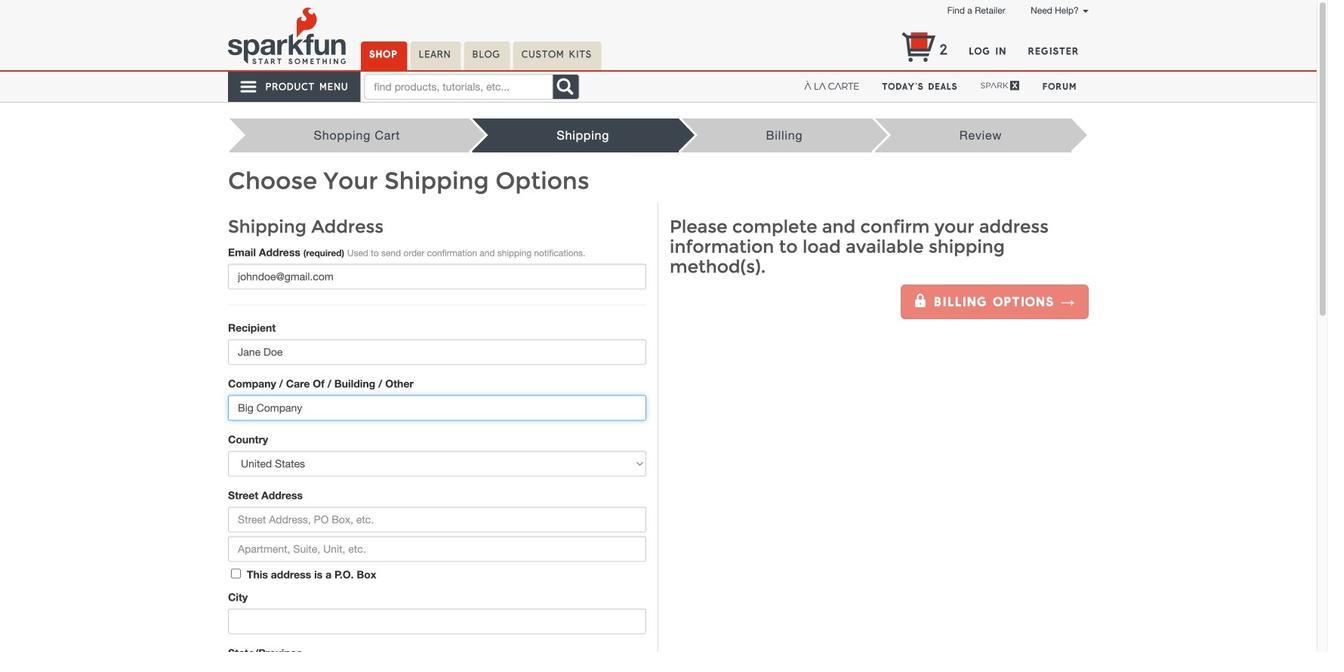 Task type: describe. For each thing, give the bounding box(es) containing it.
Street Address, PO Box, etc. text field
[[228, 507, 647, 533]]

jane@example.com email field
[[228, 264, 647, 290]]

find products, tutorials, etc... text field
[[364, 74, 553, 100]]

Jane Doe text field
[[228, 340, 647, 365]]



Task type: locate. For each thing, give the bounding box(es) containing it.
None text field
[[228, 395, 647, 421]]

checkout progress element
[[228, 119, 1074, 152]]

None checkbox
[[231, 569, 241, 579]]

hamburger image
[[239, 78, 259, 96]]

None text field
[[228, 609, 647, 635]]

lock image
[[914, 294, 929, 308]]

Apartment, Suite, Unit, etc. text field
[[228, 537, 647, 562]]



Task type: vqa. For each thing, say whether or not it's contained in the screenshot.
SPARKFUN SOLDER-ABLE BREADBOARD image in stock icon
no



